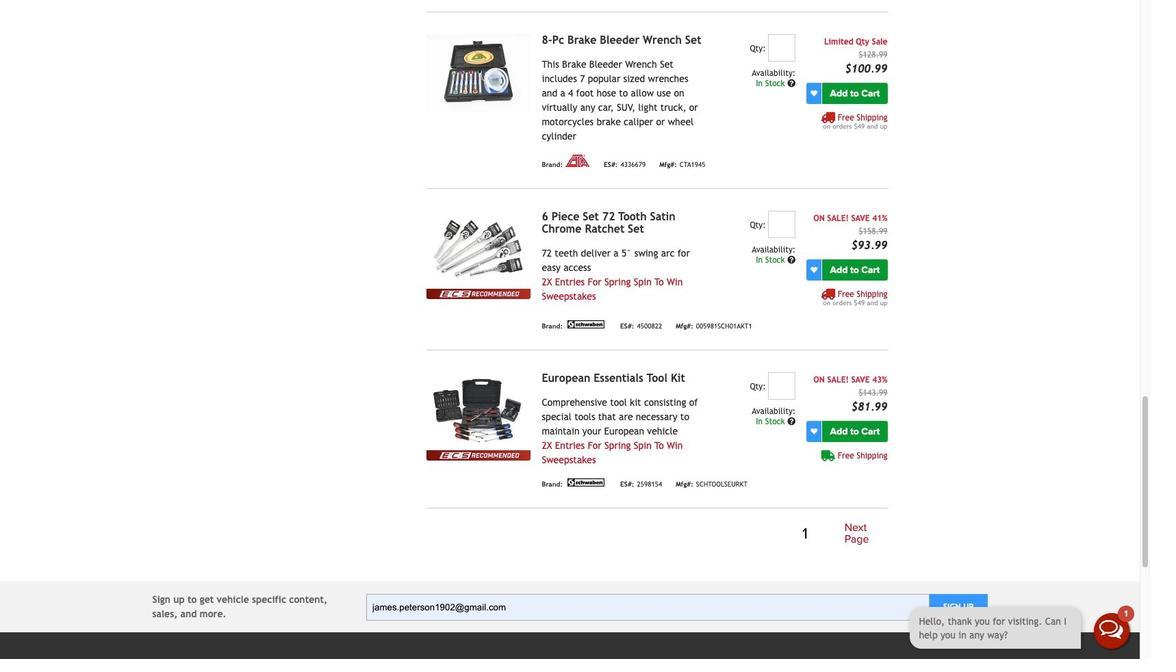 Task type: locate. For each thing, give the bounding box(es) containing it.
schwaben - corporate logo image
[[566, 320, 607, 329], [566, 478, 607, 487]]

1 question circle image from the top
[[787, 79, 796, 88]]

1 vertical spatial schwaben - corporate logo image
[[566, 478, 607, 487]]

schwaben - corporate logo image for es#2598154 - schtoolseurkt - european essentials tool kit - comprehensive tool kit consisting of special tools that are necessary to maintain your european vehicle - schwaben - audi bmw volkswagen mercedes benz mini porsche 'image'
[[566, 478, 607, 487]]

1 add to wish list image from the top
[[811, 90, 818, 97]]

question circle image for add to wish list icon
[[787, 256, 796, 264]]

es#4500822 - 005981sch01akt1 - 6 piece set 72 tooth satin chrome ratchet set - 72 teeth deliver a 5 swing arc for easy access - schwaben - audi bmw volkswagen mercedes benz mini porsche image
[[427, 211, 531, 289]]

1 schwaben - corporate logo image from the top
[[566, 320, 607, 329]]

0 vertical spatial schwaben - corporate logo image
[[566, 320, 607, 329]]

add to wish list image
[[811, 90, 818, 97], [811, 428, 818, 435]]

ecs tuning recommends this product. image for es#4500822 - 005981sch01akt1 - 6 piece set 72 tooth satin chrome ratchet set - 72 teeth deliver a 5 swing arc for easy access - schwaben - audi bmw volkswagen mercedes benz mini porsche image
[[427, 289, 531, 299]]

1 vertical spatial question circle image
[[787, 256, 796, 264]]

2 add to wish list image from the top
[[811, 428, 818, 435]]

2 schwaben - corporate logo image from the top
[[566, 478, 607, 487]]

ecs tuning recommends this product. image
[[427, 289, 531, 299], [427, 450, 531, 461]]

2 question circle image from the top
[[787, 256, 796, 264]]

add to wish list image for schwaben - corporate logo for es#2598154 - schtoolseurkt - european essentials tool kit - comprehensive tool kit consisting of special tools that are necessary to maintain your european vehicle - schwaben - audi bmw volkswagen mercedes benz mini porsche 'image'
[[811, 428, 818, 435]]

1 ecs tuning recommends this product. image from the top
[[427, 289, 531, 299]]

2 ecs tuning recommends this product. image from the top
[[427, 450, 531, 461]]

0 vertical spatial question circle image
[[787, 79, 796, 88]]

1 vertical spatial ecs tuning recommends this product. image
[[427, 450, 531, 461]]

None number field
[[768, 34, 796, 62], [768, 211, 796, 238], [768, 372, 796, 400], [768, 34, 796, 62], [768, 211, 796, 238], [768, 372, 796, 400]]

question circle image
[[787, 79, 796, 88], [787, 256, 796, 264]]

1 vertical spatial add to wish list image
[[811, 428, 818, 435]]

question circle image
[[787, 418, 796, 426]]

0 vertical spatial ecs tuning recommends this product. image
[[427, 289, 531, 299]]

add to wish list image
[[811, 267, 818, 273]]

0 vertical spatial add to wish list image
[[811, 90, 818, 97]]



Task type: vqa. For each thing, say whether or not it's contained in the screenshot.
second question circle icon from the top of the page
yes



Task type: describe. For each thing, give the bounding box(es) containing it.
cta tools - corporate logo image
[[566, 155, 590, 167]]

paginated product list navigation navigation
[[427, 520, 888, 549]]

ecs tuning recommends this product. image for es#2598154 - schtoolseurkt - european essentials tool kit - comprehensive tool kit consisting of special tools that are necessary to maintain your european vehicle - schwaben - audi bmw volkswagen mercedes benz mini porsche 'image'
[[427, 450, 531, 461]]

Email email field
[[366, 594, 930, 621]]

add to wish list image for the cta tools - corporate logo
[[811, 90, 818, 97]]

es#2598154 - schtoolseurkt - european essentials tool kit - comprehensive tool kit consisting of special tools that are necessary to maintain your european vehicle - schwaben - audi bmw volkswagen mercedes benz mini porsche image
[[427, 372, 531, 450]]

es#4336679 - cta1945 - 8-pc brake bleeder wrench set - this brake bleeder wrench set includes 7 popular sized wrenches and a 4 foot hose to allow use on virtually any car, suv, light truck, or motorcycles brake caliper or wheel cylinder - cta tools - audi bmw volkswagen mercedes benz mini porsche image
[[427, 34, 531, 112]]

schwaben - corporate logo image for es#4500822 - 005981sch01akt1 - 6 piece set 72 tooth satin chrome ratchet set - 72 teeth deliver a 5 swing arc for easy access - schwaben - audi bmw volkswagen mercedes benz mini porsche image
[[566, 320, 607, 329]]

question circle image for the cta tools - corporate logo's add to wish list image
[[787, 79, 796, 88]]



